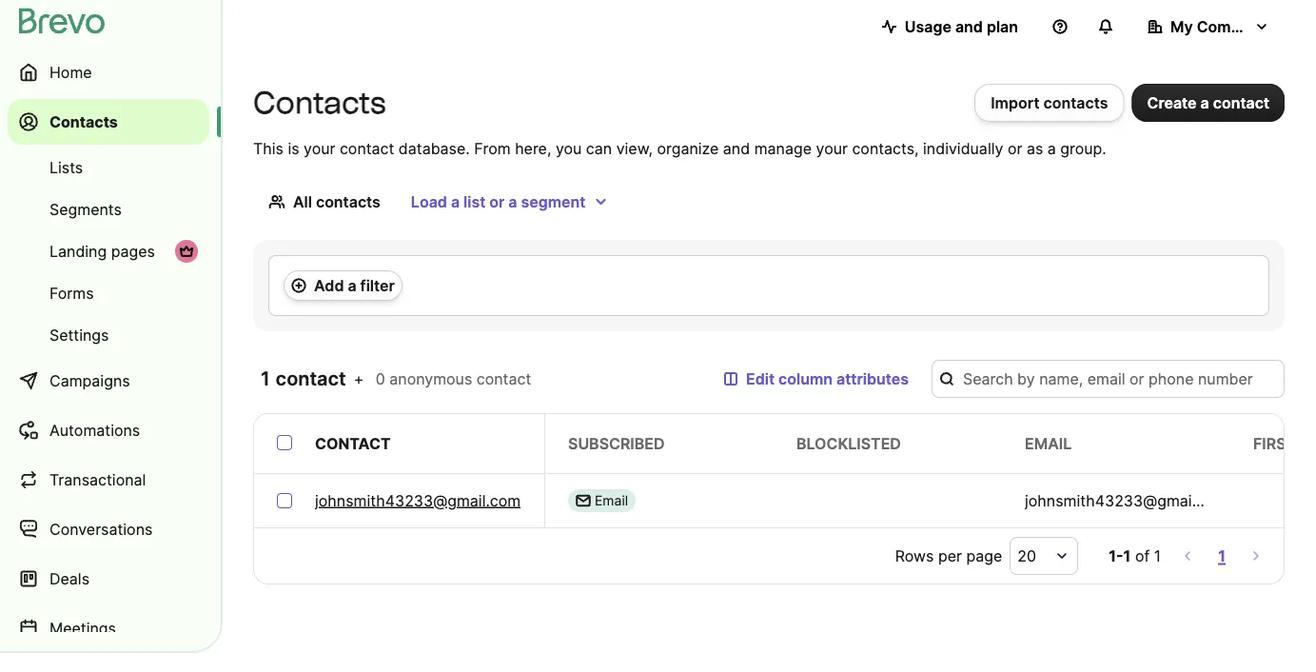 Task type: locate. For each thing, give the bounding box(es) containing it.
contact right create
[[1214, 93, 1270, 112]]

create
[[1148, 93, 1197, 112]]

lists link
[[8, 149, 209, 187]]

rows per page
[[896, 547, 1003, 565]]

your
[[304, 139, 336, 158], [817, 139, 848, 158]]

or left as
[[1008, 139, 1023, 158]]

contact right anonymous at the bottom left
[[477, 369, 532, 388]]

and
[[956, 17, 984, 36], [724, 139, 750, 158]]

a
[[1201, 93, 1210, 112], [1048, 139, 1057, 158], [451, 192, 460, 211], [509, 192, 518, 211], [348, 276, 357, 295]]

settings link
[[8, 316, 209, 354]]

my
[[1171, 17, 1194, 36]]

conversations
[[50, 520, 153, 538]]

contact inside button
[[1214, 93, 1270, 112]]

contact
[[1214, 93, 1270, 112], [340, 139, 395, 158], [276, 367, 346, 390], [477, 369, 532, 388]]

contacts inside button
[[1044, 93, 1109, 112]]

email
[[595, 493, 629, 509]]

0 horizontal spatial or
[[490, 192, 505, 211]]

contact up all contacts
[[340, 139, 395, 158]]

0 horizontal spatial johnsmith43233@gmail.com
[[315, 491, 521, 510]]

and inside button
[[956, 17, 984, 36]]

0 horizontal spatial contacts
[[316, 192, 381, 211]]

as
[[1027, 139, 1044, 158]]

1 vertical spatial contacts
[[316, 192, 381, 211]]

anonymous
[[390, 369, 473, 388]]

1
[[261, 367, 271, 390], [1124, 547, 1132, 565], [1155, 547, 1162, 565], [1219, 547, 1226, 565]]

1 horizontal spatial your
[[817, 139, 848, 158]]

view,
[[617, 139, 653, 158]]

is
[[288, 139, 300, 158]]

1 horizontal spatial contacts
[[1044, 93, 1109, 112]]

list
[[464, 192, 486, 211]]

conversations link
[[8, 507, 209, 552]]

all
[[293, 192, 312, 211]]

contacts
[[1044, 93, 1109, 112], [316, 192, 381, 211]]

plan
[[987, 17, 1019, 36]]

johnsmith43233@gmail.com
[[315, 491, 521, 510], [1026, 491, 1231, 510]]

meetings link
[[8, 606, 209, 651]]

contacts right all
[[316, 192, 381, 211]]

landing pages link
[[8, 232, 209, 270]]

+
[[354, 369, 364, 388]]

1 johnsmith43233@gmail.com from the left
[[315, 491, 521, 510]]

import contacts
[[991, 93, 1109, 112]]

0 vertical spatial and
[[956, 17, 984, 36]]

20
[[1018, 547, 1037, 565]]

my company button
[[1133, 8, 1285, 46]]

1 horizontal spatial and
[[956, 17, 984, 36]]

contacts up group.
[[1044, 93, 1109, 112]]

import contacts button
[[975, 84, 1125, 122]]

a left the list
[[451, 192, 460, 211]]

load a list or a segment button
[[396, 183, 624, 221]]

0 vertical spatial or
[[1008, 139, 1023, 158]]

page
[[967, 547, 1003, 565]]

usage
[[905, 17, 952, 36]]

and left plan
[[956, 17, 984, 36]]

your right manage
[[817, 139, 848, 158]]

or right the list
[[490, 192, 505, 211]]

from
[[474, 139, 511, 158]]

and left manage
[[724, 139, 750, 158]]

contact left +
[[276, 367, 346, 390]]

your right is
[[304, 139, 336, 158]]

or
[[1008, 139, 1023, 158], [490, 192, 505, 211]]

a right add
[[348, 276, 357, 295]]

johnsmith43233@gmail.com down contact
[[315, 491, 521, 510]]

subscribed
[[568, 434, 665, 453]]

segments
[[50, 200, 122, 219]]

1 vertical spatial or
[[490, 192, 505, 211]]

0 vertical spatial contacts
[[1044, 93, 1109, 112]]

johnsmith43233@gmail.com up 1-1 of 1
[[1026, 491, 1231, 510]]

campaigns link
[[8, 358, 209, 404]]

this is your contact database. from here, you can view, organize and manage your contacts, individually or as a group.
[[253, 139, 1107, 158]]

usage and plan button
[[867, 8, 1034, 46]]

contacts
[[253, 84, 386, 121], [50, 112, 118, 131]]

manage
[[755, 139, 812, 158]]

a for add a filter
[[348, 276, 357, 295]]

column
[[779, 369, 833, 388]]

a right create
[[1201, 93, 1210, 112]]

2 johnsmith43233@gmail.com from the left
[[1026, 491, 1231, 510]]

automations
[[50, 421, 140, 439]]

0 horizontal spatial your
[[304, 139, 336, 158]]

left___rvooi image
[[179, 244, 194, 259]]

you
[[556, 139, 582, 158]]

group.
[[1061, 139, 1107, 158]]

1 button
[[1215, 543, 1230, 569]]

contacts link
[[8, 99, 209, 145]]

left___c25ys image
[[576, 493, 591, 508]]

contact
[[315, 434, 391, 453]]

transactional
[[50, 470, 146, 489]]

usage and plan
[[905, 17, 1019, 36]]

contacts up is
[[253, 84, 386, 121]]

contacts up lists
[[50, 112, 118, 131]]

0 horizontal spatial and
[[724, 139, 750, 158]]

automations link
[[8, 408, 209, 453]]

1 horizontal spatial johnsmith43233@gmail.com
[[1026, 491, 1231, 510]]



Task type: vqa. For each thing, say whether or not it's contained in the screenshot.
BLOCKLISTED
yes



Task type: describe. For each thing, give the bounding box(es) containing it.
settings
[[50, 326, 109, 344]]

contacts,
[[853, 139, 919, 158]]

1 inside button
[[1219, 547, 1226, 565]]

here,
[[515, 139, 552, 158]]

per
[[939, 547, 963, 565]]

load a list or a segment
[[411, 192, 586, 211]]

lists
[[50, 158, 83, 177]]

1-1 of 1
[[1110, 547, 1162, 565]]

1 horizontal spatial or
[[1008, 139, 1023, 158]]

add a filter
[[314, 276, 395, 295]]

Search by name, email or phone number search field
[[932, 360, 1285, 398]]

home link
[[8, 50, 209, 95]]

1 your from the left
[[304, 139, 336, 158]]

attributes
[[837, 369, 909, 388]]

a right as
[[1048, 139, 1057, 158]]

20 button
[[1011, 537, 1079, 575]]

add
[[314, 276, 344, 295]]

my company
[[1171, 17, 1268, 36]]

this
[[253, 139, 284, 158]]

1-
[[1110, 547, 1124, 565]]

organize
[[657, 139, 719, 158]]

create a contact
[[1148, 93, 1270, 112]]

contacts for import contacts
[[1044, 93, 1109, 112]]

email
[[1026, 434, 1072, 453]]

campaigns
[[50, 371, 130, 390]]

1 contact + 0 anonymous contact
[[261, 367, 532, 390]]

segment
[[521, 192, 586, 211]]

blocklisted
[[797, 434, 902, 453]]

forms link
[[8, 274, 209, 312]]

edit column attributes button
[[708, 360, 925, 398]]

deals
[[50, 569, 90, 588]]

company
[[1198, 17, 1268, 36]]

transactional link
[[8, 457, 209, 503]]

pages
[[111, 242, 155, 260]]

or inside button
[[490, 192, 505, 211]]

2 your from the left
[[817, 139, 848, 158]]

1 horizontal spatial contacts
[[253, 84, 386, 121]]

deals link
[[8, 556, 209, 602]]

database.
[[399, 139, 470, 158]]

edit column attributes
[[747, 369, 909, 388]]

landing pages
[[50, 242, 155, 260]]

firstna
[[1254, 434, 1316, 453]]

0 horizontal spatial contacts
[[50, 112, 118, 131]]

contact inside 1 contact + 0 anonymous contact
[[477, 369, 532, 388]]

landing
[[50, 242, 107, 260]]

load
[[411, 192, 447, 211]]

a for load a list or a segment
[[451, 192, 460, 211]]

johnsmith43233@gmail.com link
[[315, 489, 521, 512]]

a for create a contact
[[1201, 93, 1210, 112]]

0
[[376, 369, 385, 388]]

1 vertical spatial and
[[724, 139, 750, 158]]

create a contact button
[[1133, 84, 1285, 122]]

a right the list
[[509, 192, 518, 211]]

forms
[[50, 284, 94, 302]]

import
[[991, 93, 1040, 112]]

edit
[[747, 369, 775, 388]]

home
[[50, 63, 92, 81]]

rows
[[896, 547, 934, 565]]

meetings
[[50, 619, 116, 637]]

individually
[[924, 139, 1004, 158]]

of
[[1136, 547, 1150, 565]]

add a filter button
[[284, 270, 403, 301]]

contacts for all contacts
[[316, 192, 381, 211]]

filter
[[361, 276, 395, 295]]

can
[[586, 139, 612, 158]]

all contacts
[[293, 192, 381, 211]]

segments link
[[8, 190, 209, 229]]



